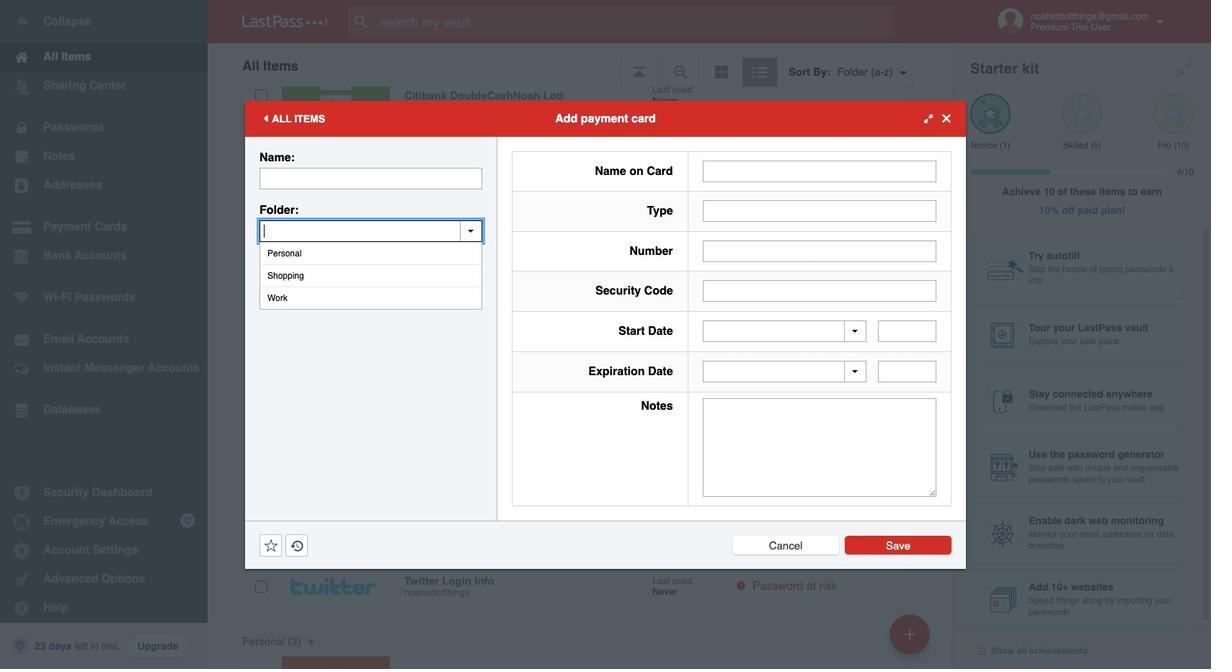Task type: describe. For each thing, give the bounding box(es) containing it.
Search search field
[[348, 6, 924, 37]]

lastpass image
[[242, 15, 327, 28]]

search my vault text field
[[348, 6, 924, 37]]



Task type: vqa. For each thing, say whether or not it's contained in the screenshot.
password field
no



Task type: locate. For each thing, give the bounding box(es) containing it.
None text field
[[260, 168, 482, 189], [703, 201, 937, 222], [260, 220, 482, 242], [703, 241, 937, 262], [703, 281, 937, 302], [703, 398, 937, 497], [260, 168, 482, 189], [703, 201, 937, 222], [260, 220, 482, 242], [703, 241, 937, 262], [703, 281, 937, 302], [703, 398, 937, 497]]

new item navigation
[[885, 611, 939, 670]]

dialog
[[245, 101, 966, 569]]

None text field
[[703, 161, 937, 182], [878, 321, 937, 343], [878, 361, 937, 383], [703, 161, 937, 182], [878, 321, 937, 343], [878, 361, 937, 383]]

new item image
[[905, 630, 915, 640]]

main navigation navigation
[[0, 0, 208, 670]]

vault options navigation
[[208, 43, 953, 87]]



